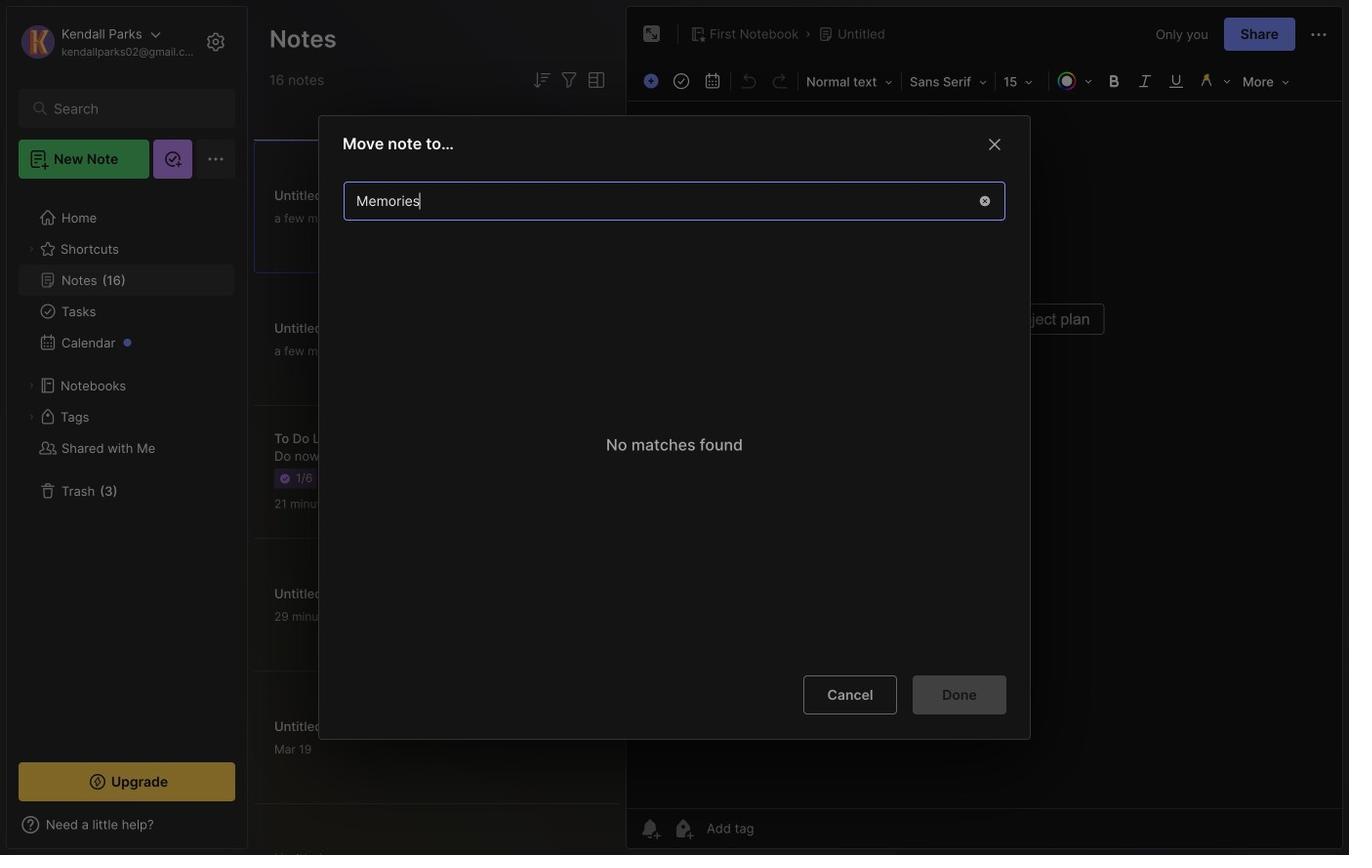 Task type: describe. For each thing, give the bounding box(es) containing it.
bold image
[[1101, 67, 1128, 95]]

more image
[[1237, 68, 1296, 94]]

tree inside main element
[[7, 190, 247, 745]]

underline image
[[1163, 67, 1191, 95]]

Note Editor text field
[[627, 101, 1343, 809]]

font size image
[[998, 68, 1047, 94]]

add tag image
[[672, 817, 695, 841]]

insert image
[[639, 68, 666, 94]]

heading level image
[[801, 68, 900, 94]]

settings image
[[204, 30, 228, 54]]

add a reminder image
[[639, 817, 662, 841]]

none search field inside main element
[[54, 97, 209, 120]]

expand tags image
[[25, 411, 37, 423]]

font color image
[[1052, 67, 1099, 95]]



Task type: locate. For each thing, give the bounding box(es) containing it.
close image
[[984, 133, 1007, 156]]

task image
[[668, 67, 695, 95]]

font family image
[[904, 68, 993, 94]]

calendar event image
[[699, 67, 727, 95]]

Find a location… text field
[[345, 185, 966, 217]]

tab list
[[254, 102, 620, 141]]

main element
[[0, 0, 254, 856]]

tree
[[7, 190, 247, 745]]

expand note image
[[641, 22, 664, 46]]

Find a location field
[[334, 172, 1016, 660]]

None search field
[[54, 97, 209, 120]]

highlight image
[[1193, 67, 1237, 95]]

italic image
[[1132, 67, 1159, 95]]

Search text field
[[54, 100, 209, 118]]

note window element
[[626, 6, 1344, 850]]

expand notebooks image
[[25, 380, 37, 392]]



Task type: vqa. For each thing, say whether or not it's contained in the screenshot.
Search text field
yes



